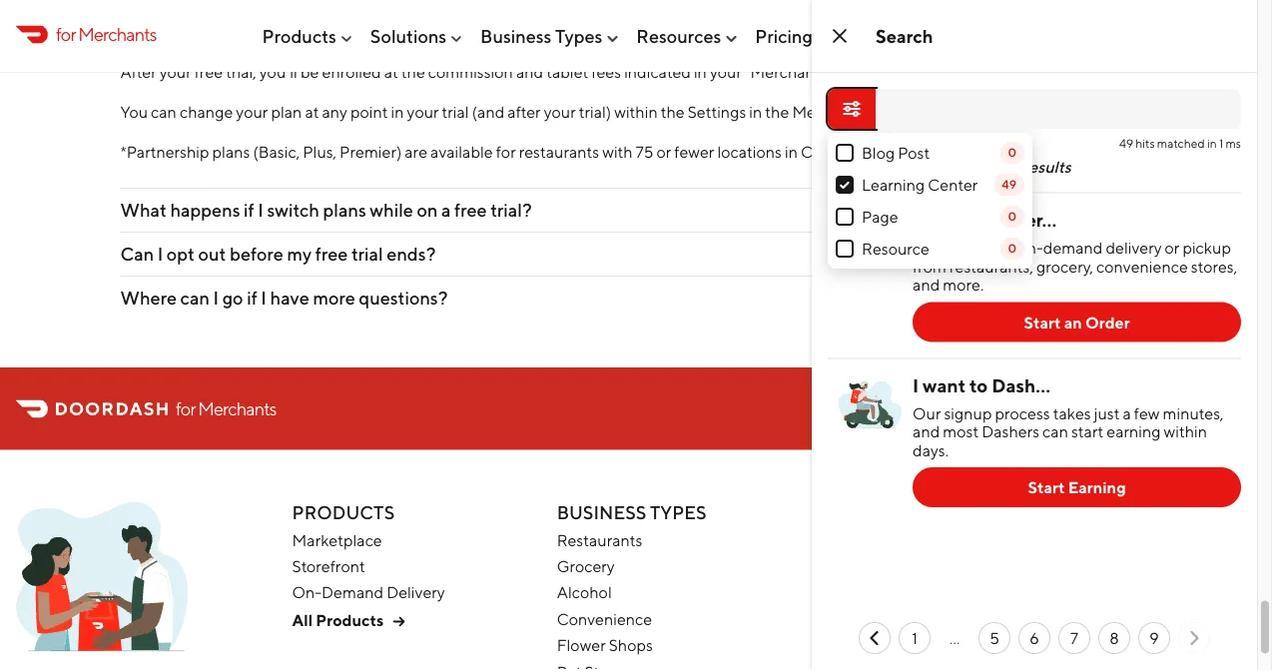 Task type: vqa. For each thing, say whether or not it's contained in the screenshot.
Commission- within Encourage orders on your website and increase commission-free sales with custom promotions. Use our easy setup process to choose your target audience and promotion type, including a percentage off menu items, $0 delivery fee, or discounts for large orders.
no



Task type: describe. For each thing, give the bounding box(es) containing it.
what
[[120, 200, 167, 221]]

solutions link
[[370, 17, 465, 55]]

free inside what happens if i switch plans while on a free trial? button
[[455, 200, 487, 221]]

a inside button
[[442, 200, 451, 221]]

a right few at right
[[1176, 399, 1184, 418]]

5 button
[[979, 622, 1011, 654]]

"merchant
[[745, 63, 821, 82]]

1 horizontal spatial free
[[315, 243, 348, 265]]

earning
[[1069, 478, 1127, 497]]

your up are
[[407, 103, 439, 122]]

order
[[1086, 312, 1130, 331]]

signup
[[824, 63, 874, 82]]

plus,
[[303, 143, 337, 162]]

5
[[990, 629, 1000, 648]]

i left go at the top of the page
[[213, 287, 219, 309]]

for inside 'link'
[[56, 23, 76, 45]]

what happens if i switch plans while on a free trial?
[[120, 200, 532, 221]]

dash...
[[992, 374, 1051, 396]]

page
[[862, 207, 899, 226]]

enrolled
[[322, 63, 381, 82]]

our
[[913, 404, 941, 423]]

alcohol link
[[557, 583, 612, 602]]

0 vertical spatial within
[[615, 103, 658, 122]]

1 vertical spatial business types
[[557, 502, 707, 523]]

in left canada in the top right of the page
[[785, 143, 798, 162]]

0 vertical spatial business types
[[481, 25, 603, 47]]

in right the point
[[391, 103, 404, 122]]

flower
[[557, 636, 606, 655]]

alcohol
[[557, 583, 612, 602]]

your right after
[[160, 63, 192, 82]]

1 horizontal spatial at
[[384, 63, 398, 82]]

convenience link
[[557, 609, 653, 628]]

contact link
[[829, 17, 896, 55]]

after your free trial, you'll be enrolled at the commission and tablet fees indicated in your "merchant signup sheet."
[[120, 63, 931, 82]]

takes
[[1054, 404, 1092, 423]]

1 vertical spatial trial
[[352, 243, 383, 265]]

in right settings
[[750, 103, 763, 122]]

0 for resource
[[1008, 241, 1017, 255]]

0 for page
[[1008, 209, 1017, 223]]

while
[[370, 200, 413, 221]]

opt
[[167, 243, 195, 265]]

and inside i'm a customer... discover local, on-demand delivery or pickup from restaurants, grocery, convenience stores, and more.
[[913, 275, 940, 294]]

0 vertical spatial &
[[881, 609, 891, 628]]

marketplace
[[292, 530, 382, 549]]

0 horizontal spatial resources
[[637, 25, 722, 47]]

pricing
[[756, 25, 813, 47]]

canada
[[801, 143, 857, 162]]

ends?
[[387, 243, 436, 265]]

convenience
[[557, 609, 653, 628]]

Page checkbox
[[836, 208, 854, 226]]

go to next page image
[[1183, 626, 1207, 650]]

just
[[1095, 404, 1120, 423]]

0 for blog post
[[1008, 145, 1017, 159]]

7 button
[[1059, 622, 1091, 654]]

for merchants inside 'link'
[[56, 23, 157, 45]]

filters button
[[828, 89, 876, 129]]

on-
[[292, 583, 322, 602]]

business types link
[[481, 17, 621, 55]]

your left plan
[[236, 103, 268, 122]]

plans inside button
[[323, 200, 366, 221]]

twitter link
[[1122, 502, 1146, 526]]

indicated
[[625, 63, 691, 82]]

days.
[[913, 441, 949, 460]]

no
[[998, 158, 1020, 177]]

75
[[636, 143, 654, 162]]

8 button
[[1099, 622, 1131, 654]]

blog
[[862, 143, 895, 162]]

learning
[[862, 175, 925, 194]]

linkedin link
[[1218, 502, 1242, 526]]

2 vertical spatial for
[[176, 398, 196, 419]]

restaurants
[[557, 530, 643, 549]]

doordash for merchants image
[[16, 502, 188, 663]]

storefront
[[292, 557, 365, 576]]

marketplace link
[[292, 530, 382, 549]]

49 for 49 hits matched in 1 ms
[[1120, 136, 1134, 150]]

can for where
[[180, 287, 210, 309]]

where can i go if i have more questions?
[[120, 287, 448, 309]]

my
[[287, 243, 312, 265]]

0 vertical spatial free
[[195, 63, 223, 82]]

1 horizontal spatial resources
[[819, 502, 932, 523]]

restaurants link
[[557, 530, 643, 549]]

1 horizontal spatial merchants
[[198, 398, 276, 419]]

restaurants
[[519, 143, 600, 162]]

Learning Center checkbox
[[836, 176, 854, 194]]

1 vertical spatial if
[[247, 287, 257, 309]]

tablet
[[547, 63, 589, 82]]

the down "merchant
[[766, 103, 790, 122]]

on-demand delivery link
[[292, 583, 445, 602]]

commission
[[428, 63, 513, 82]]

grocery
[[557, 557, 615, 576]]

have
[[270, 287, 310, 309]]

go
[[222, 287, 243, 309]]

with
[[603, 143, 633, 162]]

sheet."
[[877, 63, 928, 82]]

arrow right image
[[387, 610, 411, 634]]

i want to dash... our signup process takes just a few minutes, and most dashers can start earning within days.
[[913, 374, 1224, 460]]

fees
[[592, 63, 621, 82]]

dashers
[[982, 422, 1040, 441]]

customer...
[[958, 209, 1057, 231]]

post
[[898, 143, 930, 162]]

i'm a customer... discover local, on-demand delivery or pickup from restaurants, grocery, convenience stores, and more.
[[913, 209, 1238, 294]]

merchant
[[793, 103, 863, 122]]

minutes,
[[1163, 404, 1224, 423]]

any
[[322, 103, 348, 122]]

*partnership plans (basic, plus, premier) are available for restaurants with 75 or fewer locations in canada or the us.
[[120, 143, 929, 162]]

matched
[[1158, 136, 1205, 150]]

9 button
[[1139, 622, 1171, 654]]

all
[[292, 610, 313, 629]]

marketplace storefront on-demand delivery
[[292, 530, 445, 602]]

close image
[[828, 24, 852, 48]]

restaurants grocery alcohol convenience flower shops
[[557, 530, 653, 655]]

on
[[417, 200, 438, 221]]

i'm
[[913, 209, 940, 231]]

9
[[1150, 629, 1160, 648]]

twitter image
[[1122, 502, 1146, 526]]

2 vertical spatial products
[[316, 610, 384, 629]]

center
[[928, 175, 978, 194]]

1 vertical spatial business
[[557, 502, 647, 523]]

7
[[1071, 629, 1079, 648]]



Task type: locate. For each thing, give the bounding box(es) containing it.
6
[[1030, 629, 1040, 648]]

business up restaurants
[[557, 502, 647, 523]]

resources link
[[637, 17, 740, 55]]

trial)
[[579, 103, 612, 122]]

Resource checkbox
[[836, 240, 854, 258]]

1 vertical spatial within
[[1164, 422, 1208, 441]]

2 horizontal spatial can
[[1043, 422, 1069, 441]]

0 vertical spatial 0
[[1008, 145, 1017, 159]]

i left switch
[[258, 200, 264, 221]]

earning
[[1107, 422, 1161, 441]]

1 vertical spatial 1
[[912, 629, 918, 648]]

2 horizontal spatial or
[[1165, 238, 1180, 257]]

(basic,
[[253, 143, 300, 162]]

1 horizontal spatial for
[[176, 398, 196, 419]]

0 vertical spatial trial
[[442, 103, 469, 122]]

for merchants
[[56, 23, 157, 45], [176, 398, 276, 419]]

1 horizontal spatial for merchants
[[176, 398, 276, 419]]

if right happens
[[244, 200, 254, 221]]

questions?
[[359, 287, 448, 309]]

2 vertical spatial free
[[315, 243, 348, 265]]

the left us.
[[878, 143, 902, 162]]

more
[[313, 287, 355, 309]]

0 vertical spatial products
[[262, 25, 337, 47]]

free right my
[[315, 243, 348, 265]]

start left an
[[1024, 312, 1061, 331]]

2 horizontal spatial free
[[455, 200, 487, 221]]

in
[[694, 63, 707, 82], [391, 103, 404, 122], [750, 103, 763, 122], [1208, 136, 1217, 150], [785, 143, 798, 162]]

portal.
[[866, 103, 912, 122]]

or left pickup
[[1165, 238, 1180, 257]]

0
[[1008, 145, 1017, 159], [1008, 209, 1017, 223], [1008, 241, 1017, 255]]

free left trial?
[[455, 200, 487, 221]]

free left trial,
[[195, 63, 223, 82]]

1 vertical spatial can
[[180, 287, 210, 309]]

on-
[[1018, 238, 1044, 257]]

0 horizontal spatial at
[[305, 103, 319, 122]]

a right on
[[442, 200, 451, 221]]

0 horizontal spatial trial
[[352, 243, 383, 265]]

trial left ends?
[[352, 243, 383, 265]]

want
[[923, 374, 966, 396]]

1 down "discounts"
[[912, 629, 918, 648]]

1 vertical spatial and
[[913, 275, 940, 294]]

be
[[301, 63, 319, 82]]

start earning link
[[913, 468, 1242, 508]]

us.
[[905, 143, 929, 162]]

blog post
[[862, 143, 930, 162]]

i inside i want to dash... our signup process takes just a few minutes, and most dashers can start earning within days.
[[913, 374, 919, 396]]

1 vertical spatial plans
[[323, 200, 366, 221]]

a inside i'm a customer... discover local, on-demand delivery or pickup from restaurants, grocery, convenience stores, and more.
[[944, 209, 954, 231]]

1 vertical spatial 0
[[1008, 209, 1017, 223]]

0 vertical spatial resources
[[637, 25, 722, 47]]

start
[[1072, 422, 1104, 441]]

1 0 from the top
[[1008, 145, 1017, 159]]

1 horizontal spatial trial
[[442, 103, 469, 122]]

your
[[160, 63, 192, 82], [710, 63, 742, 82], [236, 103, 268, 122], [407, 103, 439, 122], [544, 103, 576, 122]]

& right the go to previous page icon
[[892, 636, 902, 655]]

0 horizontal spatial within
[[615, 103, 658, 122]]

before
[[230, 243, 284, 265]]

within down become a partner
[[1164, 422, 1208, 441]]

0 horizontal spatial &
[[881, 609, 891, 628]]

and left tablet
[[516, 63, 544, 82]]

after
[[120, 63, 157, 82]]

and left most
[[913, 422, 940, 441]]

plans left while
[[323, 200, 366, 221]]

1 vertical spatial &
[[892, 636, 902, 655]]

within up 75
[[615, 103, 658, 122]]

an
[[1065, 312, 1083, 331]]

products up marketplace
[[292, 502, 395, 523]]

2 vertical spatial and
[[913, 422, 940, 441]]

1 horizontal spatial 1
[[1220, 136, 1224, 150]]

settings
[[688, 103, 747, 122]]

0 horizontal spatial merchants
[[78, 23, 157, 45]]

business up after your free trial, you'll be enrolled at the commission and tablet fees indicated in your "merchant signup sheet."
[[481, 25, 552, 47]]

and left the more.
[[913, 275, 940, 294]]

start
[[1024, 312, 1061, 331], [1028, 478, 1065, 497]]

storefront link
[[292, 557, 365, 576]]

products inside 'link'
[[262, 25, 337, 47]]

business
[[481, 25, 552, 47], [557, 502, 647, 523]]

...
[[950, 629, 960, 648]]

0 up local,
[[1008, 209, 1017, 223]]

start for i'm a customer...
[[1024, 312, 1061, 331]]

0 horizontal spatial plans
[[212, 143, 250, 162]]

trial left (and
[[442, 103, 469, 122]]

1 vertical spatial start
[[1028, 478, 1065, 497]]

the down solutions link
[[401, 63, 425, 82]]

1 horizontal spatial 49
[[1120, 136, 1134, 150]]

change
[[180, 103, 233, 122]]

solutions
[[370, 25, 447, 47]]

grocery,
[[1037, 257, 1094, 276]]

can inside i want to dash... our signup process takes just a few minutes, and most dashers can start earning within days.
[[1043, 422, 1069, 441]]

business types up after your free trial, you'll be enrolled at the commission and tablet fees indicated in your "merchant signup sheet."
[[481, 25, 603, 47]]

where
[[120, 287, 177, 309]]

or right 75
[[657, 143, 672, 162]]

1
[[1220, 136, 1224, 150], [912, 629, 918, 648]]

all products
[[292, 610, 384, 629]]

1 horizontal spatial can
[[180, 287, 210, 309]]

discover
[[913, 238, 975, 257]]

and inside i want to dash... our signup process takes just a few minutes, and most dashers can start earning within days.
[[913, 422, 940, 441]]

products link
[[262, 17, 355, 55]]

can for you
[[151, 103, 177, 122]]

or right the blog post checkbox
[[860, 143, 875, 162]]

0 horizontal spatial free
[[195, 63, 223, 82]]

0 horizontal spatial for merchants
[[56, 23, 157, 45]]

after
[[508, 103, 541, 122]]

your left trial)
[[544, 103, 576, 122]]

0 vertical spatial 49
[[1120, 136, 1134, 150]]

0 left on- at the right of the page
[[1008, 241, 1017, 255]]

1 vertical spatial 49
[[1002, 177, 1017, 191]]

i left 'want' on the bottom right of the page
[[913, 374, 919, 396]]

the down the indicated
[[661, 103, 685, 122]]

2 vertical spatial can
[[1043, 422, 1069, 441]]

resources down days.
[[819, 502, 932, 523]]

1 horizontal spatial or
[[860, 143, 875, 162]]

0 vertical spatial and
[[516, 63, 544, 82]]

1 vertical spatial merchants
[[198, 398, 276, 419]]

0 horizontal spatial 49
[[1002, 177, 1017, 191]]

if
[[244, 200, 254, 221], [247, 287, 257, 309]]

(and
[[472, 103, 505, 122]]

i left opt
[[158, 243, 163, 265]]

restaurants,
[[950, 257, 1034, 276]]

1 vertical spatial for
[[496, 143, 516, 162]]

instagram link
[[1186, 502, 1210, 526]]

start earning
[[1028, 478, 1127, 497]]

become
[[1112, 399, 1173, 418]]

1 vertical spatial for merchants
[[176, 398, 276, 419]]

i left "have"
[[261, 287, 267, 309]]

within
[[615, 103, 658, 122], [1164, 422, 1208, 441]]

0 vertical spatial for
[[56, 23, 76, 45]]

a right just
[[1123, 404, 1132, 423]]

types
[[555, 25, 603, 47], [650, 502, 707, 523]]

can left the start
[[1043, 422, 1069, 441]]

8
[[1110, 629, 1120, 648]]

facebook link
[[1154, 502, 1178, 526]]

trial?
[[491, 200, 532, 221]]

2 0 from the top
[[1008, 209, 1017, 223]]

0 vertical spatial business
[[481, 25, 552, 47]]

merchants inside 'link'
[[78, 23, 157, 45]]

point
[[351, 103, 388, 122]]

and
[[516, 63, 544, 82], [913, 275, 940, 294], [913, 422, 940, 441]]

1 vertical spatial resources
[[819, 502, 932, 523]]

chevron down image
[[1113, 286, 1137, 310]]

resource
[[862, 239, 930, 258]]

2 horizontal spatial for
[[496, 143, 516, 162]]

0 left the results
[[1008, 145, 1017, 159]]

can
[[120, 243, 154, 265]]

trial,
[[226, 63, 256, 82]]

in down resources link
[[694, 63, 707, 82]]

your up settings
[[710, 63, 742, 82]]

filters image
[[840, 97, 864, 121]]

1 horizontal spatial &
[[892, 636, 902, 655]]

resources
[[637, 25, 722, 47], [819, 502, 932, 523]]

0 horizontal spatial for
[[56, 23, 76, 45]]

1 horizontal spatial business
[[557, 502, 647, 523]]

1 inside button
[[912, 629, 918, 648]]

hits
[[1136, 136, 1155, 150]]

0 vertical spatial can
[[151, 103, 177, 122]]

chevron down image
[[1113, 242, 1137, 266]]

i'm a customer... - doordash image
[[828, 209, 913, 269]]

if inside button
[[244, 200, 254, 221]]

are
[[405, 143, 428, 162]]

0 vertical spatial for merchants
[[56, 23, 157, 45]]

Blog Post checkbox
[[836, 144, 854, 162]]

0 vertical spatial at
[[384, 63, 398, 82]]

0 vertical spatial plans
[[212, 143, 250, 162]]

0 horizontal spatial or
[[657, 143, 672, 162]]

instagram image
[[1186, 502, 1210, 526]]

49 left hits
[[1120, 136, 1134, 150]]

for merchants link
[[16, 21, 157, 48]]

products down the demand
[[316, 610, 384, 629]]

0 horizontal spatial types
[[555, 25, 603, 47]]

can right you
[[151, 103, 177, 122]]

at left any
[[305, 103, 319, 122]]

delivery
[[1106, 238, 1162, 257]]

start left earning
[[1028, 478, 1065, 497]]

1 vertical spatial products
[[292, 502, 395, 523]]

1 vertical spatial types
[[650, 502, 707, 523]]

49 for 49
[[1002, 177, 1017, 191]]

0 vertical spatial merchants
[[78, 23, 157, 45]]

2 vertical spatial 0
[[1008, 241, 1017, 255]]

delivery
[[387, 583, 445, 602]]

0 vertical spatial start
[[1024, 312, 1061, 331]]

at right enrolled
[[384, 63, 398, 82]]

start an order link
[[913, 302, 1242, 342]]

1 left ms
[[1220, 136, 1224, 150]]

a right 'i'm'
[[944, 209, 954, 231]]

go to previous page image
[[863, 626, 887, 650]]

pickup
[[1183, 238, 1232, 257]]

at
[[384, 63, 398, 82], [305, 103, 319, 122]]

advocacy & access link
[[819, 636, 956, 655]]

become a partner link
[[1112, 399, 1242, 418]]

resources up the indicated
[[637, 25, 722, 47]]

become a partner
[[1112, 399, 1242, 418]]

within inside i want to dash... our signup process takes just a few minutes, and most dashers can start earning within days.
[[1164, 422, 1208, 441]]

partner
[[1187, 399, 1242, 418]]

more.
[[943, 275, 984, 294]]

3 0 from the top
[[1008, 241, 1017, 255]]

0 vertical spatial 1
[[1220, 136, 1224, 150]]

flower shops link
[[557, 636, 653, 655]]

can left go at the top of the page
[[180, 287, 210, 309]]

results
[[1024, 158, 1072, 177]]

in left ms
[[1208, 136, 1217, 150]]

a inside i want to dash... our signup process takes just a few minutes, and most dashers can start earning within days.
[[1123, 404, 1132, 423]]

1 horizontal spatial plans
[[323, 200, 366, 221]]

1 vertical spatial free
[[455, 200, 487, 221]]

49 down no
[[1002, 177, 1017, 191]]

can i opt out before my free trial ends?
[[120, 243, 436, 265]]

fewer
[[675, 143, 715, 162]]

1 vertical spatial at
[[305, 103, 319, 122]]

if right go at the top of the page
[[247, 287, 257, 309]]

0 vertical spatial types
[[555, 25, 603, 47]]

plans left (basic, at left
[[212, 143, 250, 162]]

switch
[[267, 200, 320, 221]]

business types up restaurants
[[557, 502, 707, 523]]

products up be
[[262, 25, 337, 47]]

plans
[[212, 143, 250, 162], [323, 200, 366, 221]]

a
[[442, 200, 451, 221], [944, 209, 954, 231], [1176, 399, 1184, 418], [1123, 404, 1132, 423]]

linkedin image
[[1218, 502, 1242, 526]]

you
[[120, 103, 148, 122]]

1 horizontal spatial types
[[650, 502, 707, 523]]

facebook image
[[1154, 502, 1178, 526]]

start for i want to dash...
[[1028, 478, 1065, 497]]

i want to dash... - doordash image
[[828, 375, 913, 435]]

0 horizontal spatial business
[[481, 25, 552, 47]]

1 horizontal spatial within
[[1164, 422, 1208, 441]]

demand
[[1044, 238, 1103, 257]]

trial
[[442, 103, 469, 122], [352, 243, 383, 265]]

i inside button
[[258, 200, 264, 221]]

0 horizontal spatial can
[[151, 103, 177, 122]]

or inside i'm a customer... discover local, on-demand delivery or pickup from restaurants, grocery, convenience stores, and more.
[[1165, 238, 1180, 257]]

0 horizontal spatial 1
[[912, 629, 918, 648]]

0 vertical spatial if
[[244, 200, 254, 221]]

& up advocacy & access "link"
[[881, 609, 891, 628]]



